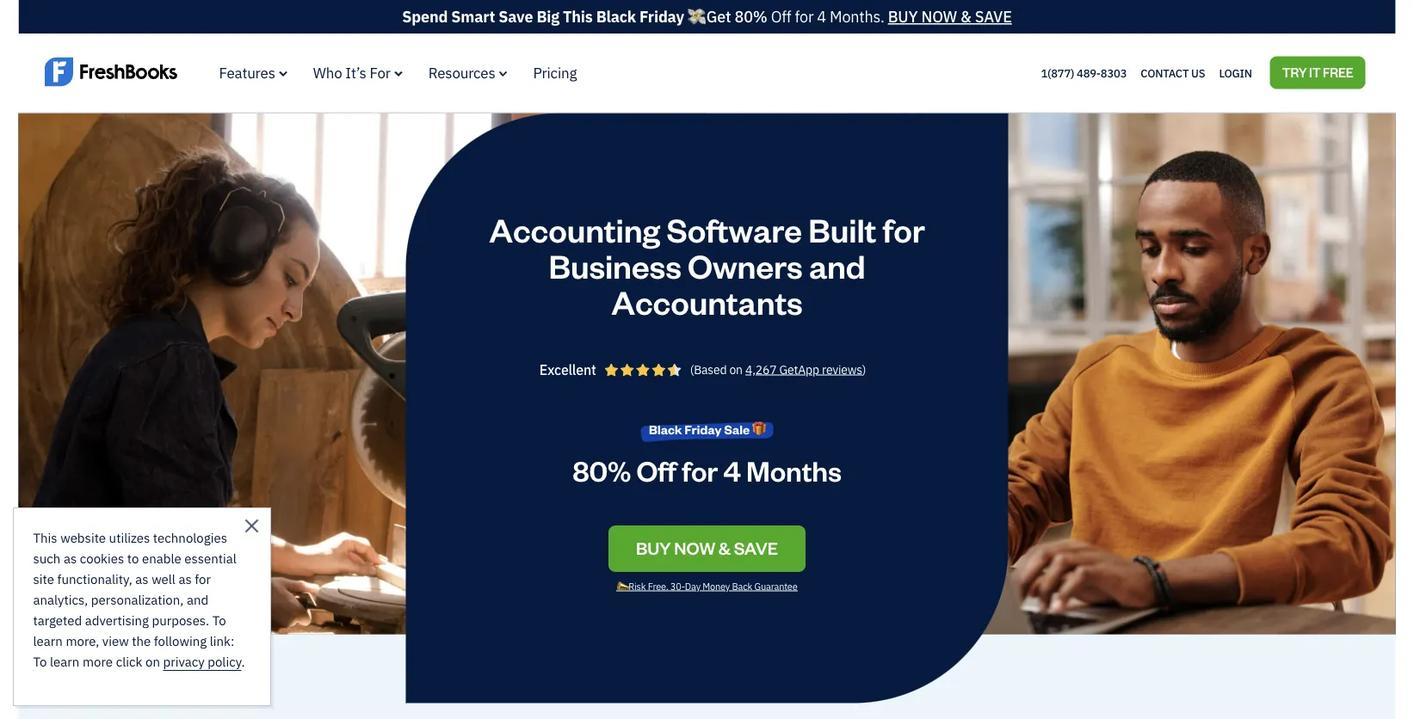 Task type: locate. For each thing, give the bounding box(es) containing it.
who it's for link
[[313, 63, 403, 82]]

try it free
[[1283, 64, 1354, 80]]

analytics,
[[33, 592, 88, 609]]

0 vertical spatial 80%
[[735, 6, 768, 27]]

get
[[707, 6, 732, 27]]

1 vertical spatial save
[[734, 537, 778, 560]]

4 left months.
[[818, 6, 827, 27]]

login
[[1220, 66, 1253, 80]]

following
[[154, 633, 207, 650]]

to
[[127, 551, 139, 568]]

now right months.
[[922, 6, 958, 27]]

excellent
[[540, 361, 597, 379]]

resources link
[[429, 63, 508, 82]]

1 vertical spatial this
[[33, 530, 57, 547]]

smart
[[452, 6, 495, 27]]

off
[[771, 6, 792, 27], [637, 452, 677, 489]]

0 vertical spatial buy now & save link
[[889, 6, 1012, 27]]

for
[[370, 63, 391, 82]]

0 horizontal spatial now
[[675, 537, 716, 560]]

1 vertical spatial now
[[675, 537, 716, 560]]

0 horizontal spatial off
[[637, 452, 677, 489]]

4 down "campaign label" image
[[724, 452, 741, 489]]

us
[[1192, 66, 1206, 80]]

📣
[[617, 580, 627, 593]]

as up personalization,
[[135, 571, 149, 588]]

4,267
[[746, 362, 777, 378]]

0 vertical spatial now
[[922, 6, 958, 27]]

utilizes
[[109, 530, 150, 547]]

1 horizontal spatial this
[[563, 6, 593, 27]]

business
[[549, 244, 682, 286]]

money
[[703, 580, 730, 593]]

now up day
[[675, 537, 716, 560]]

as right the such
[[64, 551, 77, 568]]

80%
[[735, 6, 768, 27], [573, 452, 631, 489]]

for left months.
[[795, 6, 814, 27]]

1 horizontal spatial buy now & save link
[[889, 6, 1012, 27]]

1 horizontal spatial &
[[961, 6, 972, 27]]

1 horizontal spatial buy
[[889, 6, 918, 27]]

0 horizontal spatial 80%
[[573, 452, 631, 489]]

for down essential
[[195, 571, 211, 588]]

1 vertical spatial off
[[637, 452, 677, 489]]

1(877)
[[1042, 66, 1075, 80]]

2 horizontal spatial as
[[179, 571, 192, 588]]

months.
[[830, 6, 885, 27]]

(based
[[690, 362, 727, 378]]

learn
[[33, 633, 63, 650]]

1 vertical spatial &
[[719, 537, 731, 560]]

as
[[64, 551, 77, 568], [135, 571, 149, 588], [179, 571, 192, 588]]

this right big
[[563, 6, 593, 27]]

0 vertical spatial buy
[[889, 6, 918, 27]]

0 vertical spatial and
[[810, 244, 866, 286]]

link:
[[210, 633, 234, 650]]

contact us
[[1141, 66, 1206, 80]]

as right well
[[179, 571, 192, 588]]

accounting
[[489, 208, 661, 250]]

1 horizontal spatial as
[[135, 571, 149, 588]]

spend smart save big this black friday 💸 get 80% off for 4 months. buy now & save
[[402, 6, 1012, 27]]

campaign label image
[[641, 416, 774, 443]]

enable
[[142, 551, 181, 568]]

1 horizontal spatial save
[[975, 6, 1012, 27]]

0 horizontal spatial this
[[33, 530, 57, 547]]

try
[[1283, 64, 1308, 80]]

0 horizontal spatial 4
[[724, 452, 741, 489]]

and
[[810, 244, 866, 286], [187, 592, 209, 609]]

view
[[102, 633, 129, 650]]

1 horizontal spatial off
[[771, 6, 792, 27]]

cookies
[[80, 551, 124, 568]]

it
[[1310, 64, 1321, 80]]

1 horizontal spatial and
[[810, 244, 866, 286]]

for right built
[[883, 208, 925, 250]]

1 vertical spatial and
[[187, 592, 209, 609]]

now
[[922, 6, 958, 27], [675, 537, 716, 560]]

0 horizontal spatial save
[[734, 537, 778, 560]]

day
[[685, 580, 701, 593]]

to learn more, view the following link:
[[33, 613, 234, 650]]

📣 risk free. 30-day money back guarantee link
[[610, 580, 805, 606]]

buy up free.
[[636, 537, 671, 560]]

policy
[[208, 654, 241, 671]]

it's
[[346, 63, 367, 82]]

0 vertical spatial &
[[961, 6, 972, 27]]

this
[[563, 6, 593, 27], [33, 530, 57, 547]]

&
[[961, 6, 972, 27], [719, 537, 731, 560]]

contact us link
[[1141, 62, 1206, 84]]

off down "campaign label" image
[[637, 452, 677, 489]]

4
[[818, 6, 827, 27], [724, 452, 741, 489]]

for
[[795, 6, 814, 27], [883, 208, 925, 250], [682, 452, 718, 489], [195, 571, 211, 588]]

buy right months.
[[889, 6, 918, 27]]

who it's for
[[313, 63, 391, 82]]

accountants
[[612, 280, 803, 323]]

this up the such
[[33, 530, 57, 547]]

1 vertical spatial buy
[[636, 537, 671, 560]]

site
[[33, 571, 54, 588]]

0 vertical spatial 4
[[818, 6, 827, 27]]

0 horizontal spatial buy now & save link
[[609, 526, 806, 573]]

0 horizontal spatial and
[[187, 592, 209, 609]]

essential
[[185, 551, 237, 568]]

off right "get" at the top
[[771, 6, 792, 27]]



Task type: describe. For each thing, give the bounding box(es) containing it.
contact
[[1141, 66, 1190, 80]]

30-
[[671, 580, 685, 593]]

0 horizontal spatial &
[[719, 537, 731, 560]]

big
[[537, 6, 560, 27]]

star rating image
[[605, 364, 682, 377]]

advertising
[[85, 613, 149, 630]]

spend
[[402, 6, 448, 27]]

more,
[[66, 633, 99, 650]]

resources
[[429, 63, 496, 82]]

0 horizontal spatial as
[[64, 551, 77, 568]]

free.
[[648, 580, 669, 593]]

targeted
[[33, 613, 82, 630]]

this inside the this website utilizes technologies such as cookies to enable essential site functionality, as well as for analytics, personalization, and targeted advertising purposes.
[[33, 530, 57, 547]]

💸
[[688, 6, 703, 27]]

)
[[863, 362, 867, 378]]

1 vertical spatial 4
[[724, 452, 741, 489]]

0 vertical spatial save
[[975, 6, 1012, 27]]

guarantee
[[755, 580, 798, 593]]

0 vertical spatial off
[[771, 6, 792, 27]]

1 horizontal spatial now
[[922, 6, 958, 27]]

months
[[747, 452, 842, 489]]

reviews
[[822, 362, 863, 378]]

privacy policy link
[[33, 654, 245, 672]]

software
[[667, 208, 803, 250]]

and inside the this website utilizes technologies such as cookies to enable essential site functionality, as well as for analytics, personalization, and targeted advertising purposes.
[[187, 592, 209, 609]]

personalization,
[[91, 592, 184, 609]]

for inside the this website utilizes technologies such as cookies to enable essential site functionality, as well as for analytics, personalization, and targeted advertising purposes.
[[195, 571, 211, 588]]

and inside accounting software built for business owners and accountants
[[810, 244, 866, 286]]

80% off for 4 months
[[573, 452, 842, 489]]

8303
[[1101, 66, 1128, 80]]

back
[[732, 580, 753, 593]]

privacy policy
[[163, 654, 241, 671]]

for down "campaign label" image
[[682, 452, 718, 489]]

pricing
[[534, 63, 577, 82]]

4,267 getapp reviews link
[[746, 362, 863, 378]]

on
[[730, 362, 743, 378]]

0 horizontal spatial buy
[[636, 537, 671, 560]]

website
[[60, 530, 106, 547]]

owners
[[688, 244, 803, 286]]

built
[[809, 208, 877, 250]]

📣 risk free. 30-day money back guarantee
[[617, 580, 798, 593]]

black
[[596, 6, 636, 27]]

technologies
[[153, 530, 227, 547]]

to
[[212, 613, 226, 630]]

0 vertical spatial this
[[563, 6, 593, 27]]

friday
[[640, 6, 685, 27]]

functionality,
[[57, 571, 132, 588]]

risk
[[629, 580, 646, 593]]

1(877) 489-8303 link
[[1042, 66, 1128, 80]]

this website utilizes technologies such as cookies to enable essential site functionality, as well as for analytics, personalization, and targeted advertising purposes.
[[33, 530, 237, 630]]

who
[[313, 63, 342, 82]]

1(877) 489-8303
[[1042, 66, 1128, 80]]

1 vertical spatial 80%
[[573, 452, 631, 489]]

accounting software built for business owners and accountants
[[489, 208, 925, 323]]

for inside accounting software built for business owners and accountants
[[883, 208, 925, 250]]

pricing link
[[534, 63, 577, 82]]

features link
[[219, 63, 287, 82]]

save
[[499, 6, 533, 27]]

489-
[[1077, 66, 1101, 80]]

(based on 4,267 getapp reviews )
[[690, 362, 867, 378]]

1 horizontal spatial 80%
[[735, 6, 768, 27]]

getapp
[[780, 362, 820, 378]]

freshbooks logo image
[[44, 56, 178, 88]]

well
[[152, 571, 176, 588]]

try it free link
[[1271, 57, 1366, 89]]

1 horizontal spatial 4
[[818, 6, 827, 27]]

privacy
[[163, 654, 205, 671]]

1 vertical spatial buy now & save link
[[609, 526, 806, 573]]

buy now & save
[[636, 537, 778, 560]]

purposes.
[[152, 613, 209, 630]]

features
[[219, 63, 275, 82]]

login link
[[1220, 62, 1253, 84]]

the
[[132, 633, 151, 650]]

such
[[33, 551, 61, 568]]

free
[[1324, 64, 1354, 80]]



Task type: vqa. For each thing, say whether or not it's contained in the screenshot.
the rightmost &
yes



